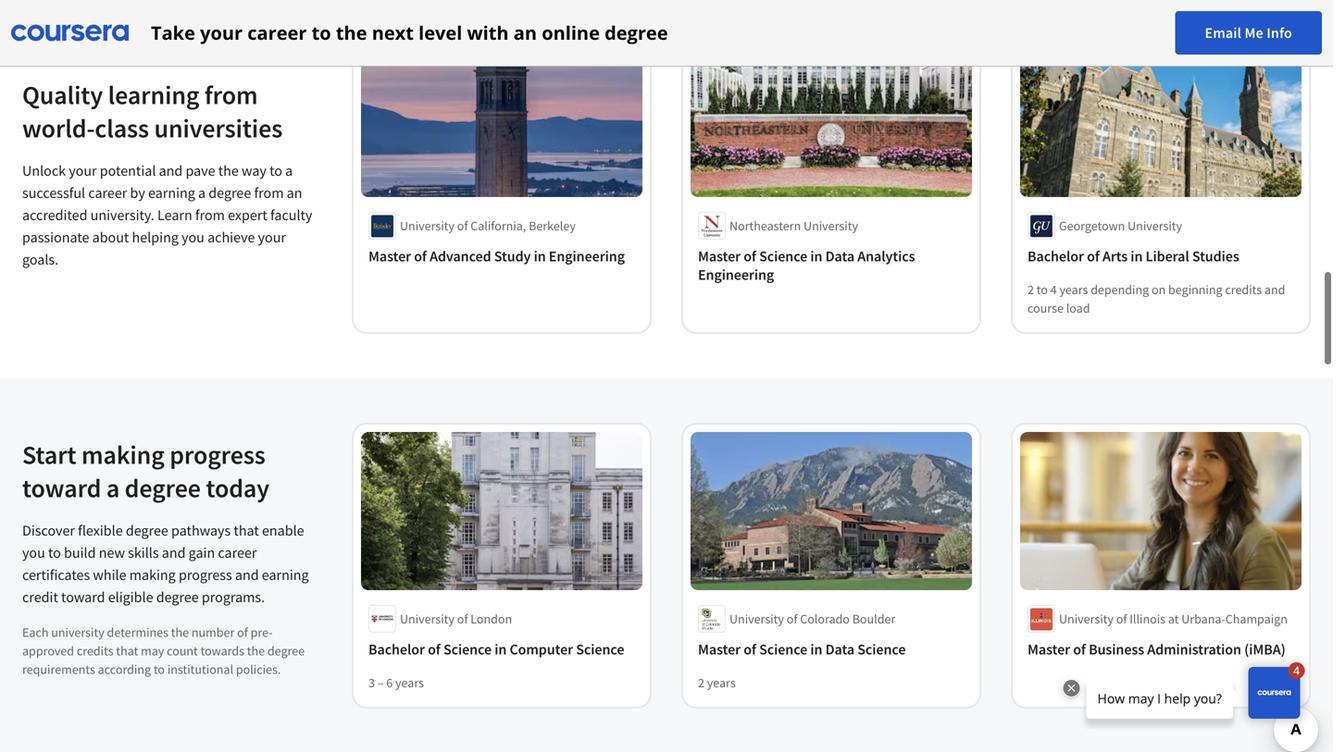 Task type: locate. For each thing, give the bounding box(es) containing it.
university up the business
[[1059, 611, 1114, 628]]

each university determines the number of pre- approved credits that may count towards the degree requirements according to institutional policies.
[[22, 625, 305, 678]]

progress
[[170, 439, 266, 471], [179, 566, 232, 585]]

you down discover at bottom
[[22, 544, 45, 563]]

0 horizontal spatial you
[[22, 544, 45, 563]]

of inside master of science in data analytics engineering
[[744, 247, 756, 266]]

email me info
[[1205, 24, 1293, 42]]

1 horizontal spatial your
[[200, 20, 243, 45]]

from down way
[[254, 184, 284, 202]]

engineering
[[549, 247, 625, 266], [698, 266, 774, 284]]

take your career to the next level with an online degree
[[151, 20, 668, 45]]

goals.
[[22, 250, 58, 269]]

of left illinois
[[1116, 611, 1127, 628]]

science
[[759, 247, 808, 266], [443, 641, 492, 659], [576, 641, 624, 659], [759, 641, 808, 659], [858, 641, 906, 659]]

that inside each university determines the number of pre- approved credits that may count towards the degree requirements according to institutional policies.
[[116, 643, 138, 660]]

to right way
[[270, 162, 282, 180]]

science down northeastern university
[[759, 247, 808, 266]]

approved
[[22, 643, 74, 660]]

1 vertical spatial making
[[129, 566, 176, 585]]

degree inside 'unlock your potential and pave the way to a successful career by earning a degree from an accredited university. learn from expert faculty passionate about helping you achieve your goals.'
[[209, 184, 251, 202]]

to left next
[[312, 20, 331, 45]]

and right beginning
[[1265, 281, 1286, 298]]

georgetown
[[1059, 218, 1125, 234]]

of up advanced
[[457, 218, 468, 234]]

1 horizontal spatial you
[[182, 228, 205, 247]]

earning up learn
[[148, 184, 195, 202]]

unlock
[[22, 162, 66, 180]]

0 horizontal spatial earning
[[148, 184, 195, 202]]

1 horizontal spatial earning
[[262, 566, 309, 585]]

0 vertical spatial 2
[[1028, 281, 1034, 298]]

science for master of science in data science
[[759, 641, 808, 659]]

2 for bachelor of arts in liberal studies
[[1028, 281, 1034, 298]]

master left advanced
[[369, 247, 411, 266]]

degree up pathways
[[125, 472, 201, 505]]

analytics
[[858, 247, 915, 266]]

1 vertical spatial credits
[[77, 643, 113, 660]]

a down pave
[[198, 184, 206, 202]]

of for master of advanced study in engineering
[[414, 247, 427, 266]]

0 horizontal spatial credits
[[77, 643, 113, 660]]

master of business administration (imba)
[[1028, 641, 1286, 659]]

1 horizontal spatial credits
[[1225, 281, 1262, 298]]

0 vertical spatial toward
[[22, 472, 101, 505]]

engineering inside master of science in data analytics engineering
[[698, 266, 774, 284]]

earning
[[148, 184, 195, 202], [262, 566, 309, 585]]

0 vertical spatial that
[[234, 522, 259, 540]]

2
[[1028, 281, 1034, 298], [698, 675, 705, 692]]

online
[[542, 20, 600, 45]]

skills
[[128, 544, 159, 563]]

that left enable
[[234, 522, 259, 540]]

you down learn
[[182, 228, 205, 247]]

1 horizontal spatial years
[[707, 675, 736, 692]]

2 inside 2 to 4 years depending on beginning credits and course load
[[1028, 281, 1034, 298]]

university
[[400, 218, 455, 234], [804, 218, 858, 234], [1128, 218, 1183, 234], [400, 611, 455, 628], [730, 611, 784, 628], [1059, 611, 1114, 628]]

0 vertical spatial earning
[[148, 184, 195, 202]]

0 horizontal spatial an
[[287, 184, 302, 202]]

gain
[[189, 544, 215, 563]]

with
[[467, 20, 509, 45]]

bachelor up the 3 – 6 years
[[369, 641, 425, 659]]

degree up expert
[[209, 184, 251, 202]]

1 vertical spatial your
[[69, 162, 97, 180]]

and left pave
[[159, 162, 183, 180]]

of for university of california, berkeley
[[457, 218, 468, 234]]

making
[[82, 439, 165, 471], [129, 566, 176, 585]]

the
[[336, 20, 367, 45], [218, 162, 239, 180], [171, 625, 189, 641], [247, 643, 265, 660]]

bachelor up 4
[[1028, 247, 1084, 266]]

a
[[285, 162, 293, 180], [198, 184, 206, 202], [106, 472, 120, 505]]

number
[[192, 625, 235, 641]]

you inside discover flexible degree pathways that enable you to build new skills and gain career certificates while making progress and earning credit toward eligible degree programs.
[[22, 544, 45, 563]]

berkeley
[[529, 218, 576, 234]]

2 to 4 years depending on beginning credits and course load
[[1028, 281, 1286, 317]]

advanced
[[430, 247, 491, 266]]

bachelor for bachelor of arts in liberal studies
[[1028, 247, 1084, 266]]

0 vertical spatial you
[[182, 228, 205, 247]]

science down boulder at the bottom
[[858, 641, 906, 659]]

1 horizontal spatial bachelor
[[1028, 247, 1084, 266]]

university up master of science in data science
[[730, 611, 784, 628]]

your down faculty on the top of the page
[[258, 228, 286, 247]]

degree up skills
[[126, 522, 168, 540]]

university of london
[[400, 611, 512, 628]]

to up certificates
[[48, 544, 61, 563]]

info
[[1267, 24, 1293, 42]]

0 vertical spatial your
[[200, 20, 243, 45]]

making inside discover flexible degree pathways that enable you to build new skills and gain career certificates while making progress and earning credit toward eligible degree programs.
[[129, 566, 176, 585]]

administration
[[1148, 641, 1242, 659]]

credits inside each university determines the number of pre- approved credits that may count towards the degree requirements according to institutional policies.
[[77, 643, 113, 660]]

master for master of science in data analytics engineering
[[698, 247, 741, 266]]

about
[[92, 228, 129, 247]]

northeastern
[[730, 218, 801, 234]]

0 vertical spatial bachelor
[[1028, 247, 1084, 266]]

of for master of business administration (imba)
[[1073, 641, 1086, 659]]

an right the "with"
[[514, 20, 537, 45]]

1 vertical spatial you
[[22, 544, 45, 563]]

master of advanced study in engineering
[[369, 247, 625, 266]]

your right take at left
[[200, 20, 243, 45]]

master of science in data analytics engineering
[[698, 247, 915, 284]]

1 vertical spatial earning
[[262, 566, 309, 585]]

2 horizontal spatial a
[[285, 162, 293, 180]]

unlock your potential and pave the way to a successful career by earning a degree from an accredited university. learn from expert faculty passionate about helping you achieve your goals.
[[22, 162, 312, 269]]

your for take
[[200, 20, 243, 45]]

1 horizontal spatial engineering
[[698, 266, 774, 284]]

data left analytics
[[826, 247, 855, 266]]

class
[[95, 112, 149, 144]]

in down northeastern university
[[811, 247, 823, 266]]

degree
[[605, 20, 668, 45], [209, 184, 251, 202], [125, 472, 201, 505], [126, 522, 168, 540], [156, 588, 199, 607], [267, 643, 305, 660]]

you inside 'unlock your potential and pave the way to a successful career by earning a degree from an accredited university. learn from expert faculty passionate about helping you achieve your goals.'
[[182, 228, 205, 247]]

the up 'policies.'
[[247, 643, 265, 660]]

engineering down berkeley
[[549, 247, 625, 266]]

0 vertical spatial an
[[514, 20, 537, 45]]

years up load
[[1060, 281, 1088, 298]]

2 data from the top
[[826, 641, 855, 659]]

to inside each university determines the number of pre- approved credits that may count towards the degree requirements according to institutional policies.
[[154, 662, 165, 678]]

degree down pre-
[[267, 643, 305, 660]]

in down 'university of colorado boulder'
[[811, 641, 823, 659]]

to
[[312, 20, 331, 45], [270, 162, 282, 180], [1037, 281, 1048, 298], [48, 544, 61, 563], [154, 662, 165, 678]]

0 vertical spatial data
[[826, 247, 855, 266]]

and
[[159, 162, 183, 180], [1265, 281, 1286, 298], [162, 544, 186, 563], [235, 566, 259, 585]]

an
[[514, 20, 537, 45], [287, 184, 302, 202]]

0 horizontal spatial engineering
[[549, 247, 625, 266]]

0 horizontal spatial a
[[106, 472, 120, 505]]

0 vertical spatial career
[[247, 20, 307, 45]]

6
[[386, 675, 393, 692]]

science down 'university of colorado boulder'
[[759, 641, 808, 659]]

the left way
[[218, 162, 239, 180]]

of up master of science in data science
[[787, 611, 798, 628]]

toward inside start making progress toward a degree today
[[22, 472, 101, 505]]

university for master of science in data science
[[730, 611, 784, 628]]

bachelor
[[1028, 247, 1084, 266], [369, 641, 425, 659]]

credits down university on the left bottom of the page
[[77, 643, 113, 660]]

of left advanced
[[414, 247, 427, 266]]

business
[[1089, 641, 1145, 659]]

toward down while
[[61, 588, 105, 607]]

in right arts at top right
[[1131, 247, 1143, 266]]

your up successful
[[69, 162, 97, 180]]

1 vertical spatial toward
[[61, 588, 105, 607]]

master of science in data analytics engineering link
[[698, 247, 965, 284]]

making down skills
[[129, 566, 176, 585]]

master inside master of science in data analytics engineering
[[698, 247, 741, 266]]

1 vertical spatial progress
[[179, 566, 232, 585]]

at
[[1168, 611, 1179, 628]]

in for bachelor of arts in liberal studies
[[1131, 247, 1143, 266]]

the up count on the left bottom
[[171, 625, 189, 641]]

2 horizontal spatial years
[[1060, 281, 1088, 298]]

0 vertical spatial making
[[82, 439, 165, 471]]

the inside 'unlock your potential and pave the way to a successful career by earning a degree from an accredited university. learn from expert faculty passionate about helping you achieve your goals.'
[[218, 162, 239, 180]]

way
[[242, 162, 267, 180]]

science right computer
[[576, 641, 624, 659]]

credits down the studies
[[1225, 281, 1262, 298]]

1 horizontal spatial 2
[[1028, 281, 1034, 298]]

learning
[[108, 79, 199, 111]]

data for science
[[826, 641, 855, 659]]

of left london
[[457, 611, 468, 628]]

of left arts at top right
[[1087, 247, 1100, 266]]

years right 6
[[395, 675, 424, 692]]

0 horizontal spatial your
[[69, 162, 97, 180]]

that up according
[[116, 643, 138, 660]]

progress inside discover flexible degree pathways that enable you to build new skills and gain career certificates while making progress and earning credit toward eligible degree programs.
[[179, 566, 232, 585]]

an up faculty on the top of the page
[[287, 184, 302, 202]]

0 horizontal spatial bachelor
[[369, 641, 425, 659]]

from up achieve
[[195, 206, 225, 225]]

data inside master of science in data analytics engineering
[[826, 247, 855, 266]]

0 horizontal spatial that
[[116, 643, 138, 660]]

data for analytics
[[826, 247, 855, 266]]

computer
[[510, 641, 573, 659]]

1 vertical spatial bachelor
[[369, 641, 425, 659]]

1 vertical spatial career
[[88, 184, 127, 202]]

years down master of science in data science
[[707, 675, 736, 692]]

making right "start"
[[82, 439, 165, 471]]

data down colorado
[[826, 641, 855, 659]]

to down may
[[154, 662, 165, 678]]

1 vertical spatial 2
[[698, 675, 705, 692]]

to inside discover flexible degree pathways that enable you to build new skills and gain career certificates while making progress and earning credit toward eligible degree programs.
[[48, 544, 61, 563]]

university left london
[[400, 611, 455, 628]]

credits
[[1225, 281, 1262, 298], [77, 643, 113, 660]]

email me info button
[[1175, 11, 1322, 55]]

may
[[141, 643, 164, 660]]

1 vertical spatial data
[[826, 641, 855, 659]]

0 horizontal spatial 2
[[698, 675, 705, 692]]

(imba)
[[1245, 641, 1286, 659]]

science down university of london at the left of page
[[443, 641, 492, 659]]

earning inside 'unlock your potential and pave the way to a successful career by earning a degree from an accredited university. learn from expert faculty passionate about helping you achieve your goals.'
[[148, 184, 195, 202]]

science inside master of science in data analytics engineering
[[759, 247, 808, 266]]

of left pre-
[[237, 625, 248, 641]]

university for master of advanced study in engineering
[[400, 218, 455, 234]]

university of colorado boulder
[[730, 611, 896, 628]]

data
[[826, 247, 855, 266], [826, 641, 855, 659]]

your
[[200, 20, 243, 45], [69, 162, 97, 180], [258, 228, 286, 247]]

of down university of london at the left of page
[[428, 641, 441, 659]]

1 data from the top
[[826, 247, 855, 266]]

in inside master of science in data analytics engineering
[[811, 247, 823, 266]]

degree inside start making progress toward a degree today
[[125, 472, 201, 505]]

2 vertical spatial a
[[106, 472, 120, 505]]

master up the 2 years
[[698, 641, 741, 659]]

studies
[[1192, 247, 1240, 266]]

and inside 2 to 4 years depending on beginning credits and course load
[[1265, 281, 1286, 298]]

progress up today
[[170, 439, 266, 471]]

0 horizontal spatial years
[[395, 675, 424, 692]]

1 vertical spatial that
[[116, 643, 138, 660]]

0 vertical spatial progress
[[170, 439, 266, 471]]

2 vertical spatial career
[[218, 544, 257, 563]]

1 vertical spatial an
[[287, 184, 302, 202]]

years inside 2 to 4 years depending on beginning credits and course load
[[1060, 281, 1088, 298]]

from up "universities"
[[205, 79, 258, 111]]

progress down gain
[[179, 566, 232, 585]]

georgetown university
[[1059, 218, 1183, 234]]

beginning
[[1169, 281, 1223, 298]]

1 horizontal spatial a
[[198, 184, 206, 202]]

and left gain
[[162, 544, 186, 563]]

degree right eligible
[[156, 588, 199, 607]]

of down 'university of colorado boulder'
[[744, 641, 756, 659]]

in down london
[[495, 641, 507, 659]]

from
[[205, 79, 258, 111], [254, 184, 284, 202], [195, 206, 225, 225]]

urbana-
[[1182, 611, 1226, 628]]

count
[[167, 643, 198, 660]]

of left the business
[[1073, 641, 1086, 659]]

earning down enable
[[262, 566, 309, 585]]

and inside 'unlock your potential and pave the way to a successful career by earning a degree from an accredited university. learn from expert faculty passionate about helping you achieve your goals.'
[[159, 162, 183, 180]]

coursera image
[[11, 18, 129, 48]]

and up programs.
[[235, 566, 259, 585]]

a up flexible
[[106, 472, 120, 505]]

0 vertical spatial a
[[285, 162, 293, 180]]

universities
[[154, 112, 283, 144]]

a right way
[[285, 162, 293, 180]]

0 vertical spatial from
[[205, 79, 258, 111]]

toward
[[22, 472, 101, 505], [61, 588, 105, 607]]

arts
[[1103, 247, 1128, 266]]

career
[[247, 20, 307, 45], [88, 184, 127, 202], [218, 544, 257, 563]]

2 horizontal spatial your
[[258, 228, 286, 247]]

university up advanced
[[400, 218, 455, 234]]

of
[[457, 218, 468, 234], [414, 247, 427, 266], [744, 247, 756, 266], [1087, 247, 1100, 266], [457, 611, 468, 628], [787, 611, 798, 628], [1116, 611, 1127, 628], [237, 625, 248, 641], [428, 641, 441, 659], [744, 641, 756, 659], [1073, 641, 1086, 659]]

1 horizontal spatial an
[[514, 20, 537, 45]]

3
[[369, 675, 375, 692]]

career inside 'unlock your potential and pave the way to a successful career by earning a degree from an accredited university. learn from expert faculty passionate about helping you achieve your goals.'
[[88, 184, 127, 202]]

1 horizontal spatial that
[[234, 522, 259, 540]]

to left 4
[[1037, 281, 1048, 298]]

of down northeastern
[[744, 247, 756, 266]]

engineering down northeastern
[[698, 266, 774, 284]]

toward down "start"
[[22, 472, 101, 505]]

colorado
[[800, 611, 850, 628]]

master down northeastern
[[698, 247, 741, 266]]

master left the business
[[1028, 641, 1071, 659]]

0 vertical spatial credits
[[1225, 281, 1262, 298]]



Task type: vqa. For each thing, say whether or not it's contained in the screenshot.
"Add" in the Add work experience button
no



Task type: describe. For each thing, give the bounding box(es) containing it.
the left next
[[336, 20, 367, 45]]

bachelor of science in computer science
[[369, 641, 624, 659]]

potential
[[100, 162, 156, 180]]

enable
[[262, 522, 304, 540]]

start making progress toward a degree today
[[22, 439, 269, 505]]

university for bachelor of science in computer science
[[400, 611, 455, 628]]

depending
[[1091, 281, 1149, 298]]

of inside each university determines the number of pre- approved credits that may count towards the degree requirements according to institutional policies.
[[237, 625, 248, 641]]

institutional
[[167, 662, 233, 678]]

in right study at the top left of the page
[[534, 247, 546, 266]]

of for bachelor of arts in liberal studies
[[1087, 247, 1100, 266]]

boulder
[[853, 611, 896, 628]]

achieve
[[207, 228, 255, 247]]

in for master of science in data analytics engineering
[[811, 247, 823, 266]]

me
[[1245, 24, 1264, 42]]

career inside discover flexible degree pathways that enable you to build new skills and gain career certificates while making progress and earning credit toward eligible degree programs.
[[218, 544, 257, 563]]

your for unlock
[[69, 162, 97, 180]]

expert
[[228, 206, 267, 225]]

master of advanced study in engineering link
[[369, 247, 635, 266]]

credit
[[22, 588, 58, 607]]

1 vertical spatial a
[[198, 184, 206, 202]]

according
[[98, 662, 151, 678]]

northeastern university
[[730, 218, 858, 234]]

while
[[93, 566, 126, 585]]

each
[[22, 625, 49, 641]]

master of business administration (imba) link
[[1028, 641, 1295, 659]]

learn
[[157, 206, 192, 225]]

by
[[130, 184, 145, 202]]

credits inside 2 to 4 years depending on beginning credits and course load
[[1225, 281, 1262, 298]]

pathways
[[171, 522, 231, 540]]

in for bachelor of science in computer science
[[495, 641, 507, 659]]

a inside start making progress toward a degree today
[[106, 472, 120, 505]]

load
[[1066, 300, 1090, 317]]

degree right online
[[605, 20, 668, 45]]

policies.
[[236, 662, 281, 678]]

an inside 'unlock your potential and pave the way to a successful career by earning a degree from an accredited university. learn from expert faculty passionate about helping you achieve your goals.'
[[287, 184, 302, 202]]

university up master of science in data analytics engineering link
[[804, 218, 858, 234]]

toward inside discover flexible degree pathways that enable you to build new skills and gain career certificates while making progress and earning credit toward eligible degree programs.
[[61, 588, 105, 607]]

2 vertical spatial your
[[258, 228, 286, 247]]

master of science in data science link
[[698, 641, 965, 659]]

certificates
[[22, 566, 90, 585]]

today
[[206, 472, 269, 505]]

next
[[372, 20, 414, 45]]

of for university of colorado boulder
[[787, 611, 798, 628]]

science for master of science in data analytics engineering
[[759, 247, 808, 266]]

university for master of business administration (imba)
[[1059, 611, 1114, 628]]

towards
[[201, 643, 244, 660]]

2 for master of science in data science
[[698, 675, 705, 692]]

eligible
[[108, 588, 153, 607]]

master for master of advanced study in engineering
[[369, 247, 411, 266]]

world-
[[22, 112, 95, 144]]

quality
[[22, 79, 103, 111]]

faculty
[[270, 206, 312, 225]]

california,
[[471, 218, 526, 234]]

university of california, berkeley
[[400, 218, 576, 234]]

years for science
[[395, 675, 424, 692]]

2 years
[[698, 675, 736, 692]]

years for arts
[[1060, 281, 1088, 298]]

of for university of illinois at urbana-champaign
[[1116, 611, 1127, 628]]

new
[[99, 544, 125, 563]]

science for bachelor of science in computer science
[[443, 641, 492, 659]]

of for university of london
[[457, 611, 468, 628]]

1 vertical spatial from
[[254, 184, 284, 202]]

determines
[[107, 625, 169, 641]]

pave
[[186, 162, 215, 180]]

to inside 2 to 4 years depending on beginning credits and course load
[[1037, 281, 1048, 298]]

london
[[471, 611, 512, 628]]

take
[[151, 20, 195, 45]]

4
[[1051, 281, 1057, 298]]

of for bachelor of science in computer science
[[428, 641, 441, 659]]

of for master of science in data analytics engineering
[[744, 247, 756, 266]]

of for master of science in data science
[[744, 641, 756, 659]]

course
[[1028, 300, 1064, 317]]

bachelor of arts in liberal studies link
[[1028, 247, 1295, 266]]

university
[[51, 625, 104, 641]]

helping
[[132, 228, 179, 247]]

on
[[1152, 281, 1166, 298]]

illinois
[[1130, 611, 1166, 628]]

university up bachelor of arts in liberal studies link
[[1128, 218, 1183, 234]]

earning inside discover flexible degree pathways that enable you to build new skills and gain career certificates while making progress and earning credit toward eligible degree programs.
[[262, 566, 309, 585]]

in for master of science in data science
[[811, 641, 823, 659]]

successful
[[22, 184, 85, 202]]

bachelor of science in computer science link
[[369, 641, 635, 659]]

from inside the quality learning from world-class universities
[[205, 79, 258, 111]]

liberal
[[1146, 247, 1190, 266]]

master for master of business administration (imba)
[[1028, 641, 1071, 659]]

progress inside start making progress toward a degree today
[[170, 439, 266, 471]]

quality learning from world-class universities
[[22, 79, 283, 144]]

university of illinois at urbana-champaign
[[1059, 611, 1288, 628]]

that inside discover flexible degree pathways that enable you to build new skills and gain career certificates while making progress and earning credit toward eligible degree programs.
[[234, 522, 259, 540]]

to inside 'unlock your potential and pave the way to a successful career by earning a degree from an accredited university. learn from expert faculty passionate about helping you achieve your goals.'
[[270, 162, 282, 180]]

making inside start making progress toward a degree today
[[82, 439, 165, 471]]

pre-
[[251, 625, 273, 641]]

passionate
[[22, 228, 89, 247]]

3 – 6 years
[[369, 675, 424, 692]]

study
[[494, 247, 531, 266]]

build
[[64, 544, 96, 563]]

degree inside each university determines the number of pre- approved credits that may count towards the degree requirements according to institutional policies.
[[267, 643, 305, 660]]

discover flexible degree pathways that enable you to build new skills and gain career certificates while making progress and earning credit toward eligible degree programs.
[[22, 522, 309, 607]]

–
[[378, 675, 384, 692]]

bachelor for bachelor of science in computer science
[[369, 641, 425, 659]]

master for master of science in data science
[[698, 641, 741, 659]]

bachelor of arts in liberal studies
[[1028, 247, 1240, 266]]

master of science in data science
[[698, 641, 906, 659]]

programs.
[[202, 588, 265, 607]]

flexible
[[78, 522, 123, 540]]

champaign
[[1226, 611, 1288, 628]]

accredited
[[22, 206, 87, 225]]

2 vertical spatial from
[[195, 206, 225, 225]]

start
[[22, 439, 76, 471]]



